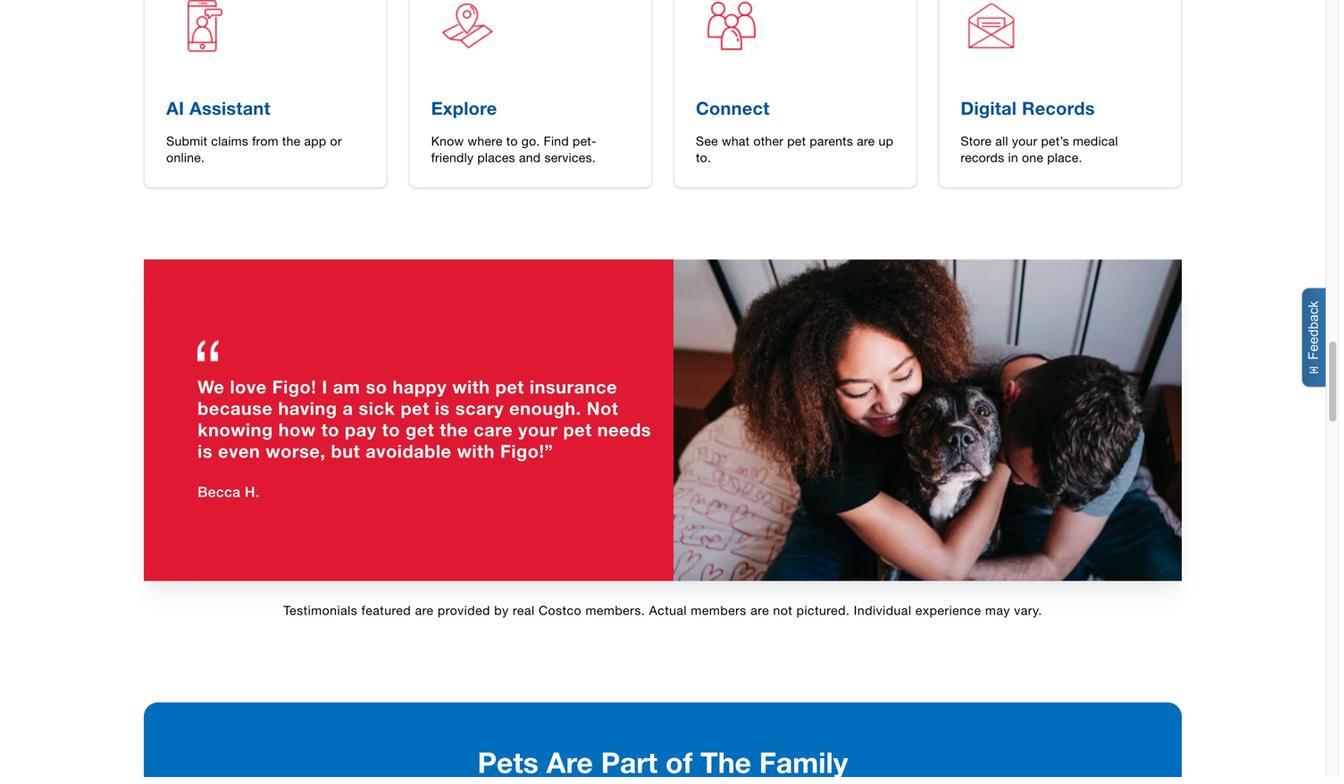 Task type: locate. For each thing, give the bounding box(es) containing it.
digital
[[961, 97, 1017, 119]]

to left get
[[382, 419, 400, 441]]

avoidable
[[366, 441, 452, 462]]

are right featured
[[415, 603, 434, 618]]

worse,
[[266, 441, 326, 462]]

with
[[452, 376, 490, 398], [457, 441, 495, 462]]

your up one
[[1013, 134, 1038, 148]]

0 vertical spatial is
[[435, 398, 450, 419]]

experience
[[916, 603, 982, 618]]

0 vertical spatial with
[[452, 376, 490, 398]]

1 vertical spatial the
[[440, 419, 469, 441]]

2 horizontal spatial to
[[507, 134, 518, 148]]

0 vertical spatial the
[[282, 134, 301, 148]]

1 horizontal spatial your
[[1013, 134, 1038, 148]]

becca h.
[[198, 483, 260, 500]]

not
[[774, 603, 793, 618]]

are left not
[[751, 603, 770, 618]]

i
[[322, 376, 328, 398]]

insurance
[[530, 376, 618, 398]]

go.
[[522, 134, 540, 148]]

testimonials featured are provided by real costco members. actual members                                             are not pictured. individual experience may vary.
[[284, 603, 1043, 618]]

in
[[1009, 150, 1019, 165]]

your right care
[[519, 419, 558, 441]]

your
[[1013, 134, 1038, 148], [519, 419, 558, 441]]

digital records
[[961, 97, 1096, 119]]

is right get
[[435, 398, 450, 419]]

we love figo! i am so happy with pet insurance because                                                                 having a sick pet is scary enough. not knowing how to                                                                 pay to get the care your pet needs is even worse, but                                                                 avoidable with figo!"
[[198, 376, 652, 462]]

happy
[[393, 376, 447, 398]]

featured
[[362, 603, 411, 618]]

explore
[[431, 97, 497, 119]]

needs
[[598, 419, 652, 441]]

having
[[278, 398, 337, 419]]

the
[[282, 134, 301, 148], [440, 419, 469, 441]]

0 horizontal spatial the
[[282, 134, 301, 148]]

because
[[198, 398, 273, 419]]

sick
[[359, 398, 395, 419]]

ai
[[166, 97, 184, 119]]

or
[[330, 134, 342, 148]]

the right get
[[440, 419, 469, 441]]

am
[[333, 376, 361, 398]]

your inside store all your pet's medical records in one place.
[[1013, 134, 1038, 148]]

with up care
[[452, 376, 490, 398]]

how
[[279, 419, 316, 441]]

members
[[691, 603, 747, 618]]

with down scary
[[457, 441, 495, 462]]

to left 'a'
[[322, 419, 340, 441]]

even
[[218, 441, 260, 462]]

1 vertical spatial with
[[457, 441, 495, 462]]

by
[[495, 603, 509, 618]]

the left app
[[282, 134, 301, 148]]

1 horizontal spatial the
[[440, 419, 469, 441]]

knowing
[[198, 419, 273, 441]]

0 horizontal spatial is
[[198, 441, 213, 462]]

pet
[[788, 134, 806, 148], [496, 376, 525, 398], [401, 398, 430, 419], [564, 419, 592, 441]]

assistant
[[190, 97, 271, 119]]

to.
[[696, 150, 712, 165]]

submit
[[166, 134, 208, 148]]

feedback link
[[1302, 288, 1334, 388]]

0 horizontal spatial your
[[519, 419, 558, 441]]

is left even
[[198, 441, 213, 462]]

1 horizontal spatial is
[[435, 398, 450, 419]]

where
[[468, 134, 503, 148]]

0 vertical spatial your
[[1013, 134, 1038, 148]]

places
[[478, 150, 516, 165]]

actual
[[649, 603, 687, 618]]

provided
[[438, 603, 491, 618]]

2 horizontal spatial are
[[857, 134, 875, 148]]

are left up
[[857, 134, 875, 148]]

feedback
[[1307, 301, 1322, 360]]

pet right other
[[788, 134, 806, 148]]

app
[[304, 134, 327, 148]]

are inside see what other pet parents are up to.
[[857, 134, 875, 148]]

but
[[331, 441, 360, 462]]

to left go.
[[507, 134, 518, 148]]

to
[[507, 134, 518, 148], [322, 419, 340, 441], [382, 419, 400, 441]]

are
[[857, 134, 875, 148], [415, 603, 434, 618], [751, 603, 770, 618]]

the inside submit claims from the app or online.
[[282, 134, 301, 148]]

pet's
[[1042, 134, 1070, 148]]

your inside we love figo! i am so happy with pet insurance because                                                                 having a sick pet is scary enough. not knowing how to                                                                 pay to get the care your pet needs is even worse, but                                                                 avoidable with figo!"
[[519, 419, 558, 441]]

1 vertical spatial your
[[519, 419, 558, 441]]

is
[[435, 398, 450, 419], [198, 441, 213, 462]]



Task type: describe. For each thing, give the bounding box(es) containing it.
0 horizontal spatial to
[[322, 419, 340, 441]]

services.
[[545, 150, 596, 165]]

online.
[[166, 150, 205, 165]]

records
[[1023, 97, 1096, 119]]

we
[[198, 376, 225, 398]]

care
[[474, 419, 513, 441]]

a
[[343, 398, 354, 419]]

submit claims from the app or online.
[[166, 134, 342, 165]]

pet right sick
[[401, 398, 430, 419]]

all
[[996, 134, 1009, 148]]

1 horizontal spatial are
[[751, 603, 770, 618]]

get
[[406, 419, 435, 441]]

records
[[961, 150, 1005, 165]]

love
[[230, 376, 267, 398]]

1 horizontal spatial to
[[382, 419, 400, 441]]

and
[[519, 150, 541, 165]]

see what other pet parents are up to.
[[696, 134, 894, 165]]

from
[[252, 134, 279, 148]]

members.
[[586, 603, 646, 618]]

what
[[722, 134, 750, 148]]

store all your pet's medical records in one place.
[[961, 134, 1119, 165]]

so
[[366, 376, 387, 398]]

the inside we love figo! i am so happy with pet insurance because                                                                 having a sick pet is scary enough. not knowing how to                                                                 pay to get the care your pet needs is even worse, but                                                                 avoidable with figo!"
[[440, 419, 469, 441]]

1 vertical spatial is
[[198, 441, 213, 462]]

see
[[696, 134, 719, 148]]

know where to go. find pet- friendly places and services.
[[431, 134, 597, 165]]

pay
[[345, 419, 377, 441]]

not
[[587, 398, 619, 419]]

pet inside see what other pet parents are up to.
[[788, 134, 806, 148]]

figo!
[[272, 376, 317, 398]]

becca
[[198, 483, 241, 500]]

find
[[544, 134, 569, 148]]

real
[[513, 603, 535, 618]]

parents
[[810, 134, 854, 148]]

pictured.
[[797, 603, 850, 618]]

vary.
[[1015, 603, 1043, 618]]

ai assistant
[[166, 97, 271, 119]]

one
[[1023, 150, 1044, 165]]

individual
[[854, 603, 912, 618]]

connect
[[696, 97, 770, 119]]

0 horizontal spatial are
[[415, 603, 434, 618]]

scary
[[456, 398, 504, 419]]

may
[[986, 603, 1011, 618]]

pet down the insurance
[[564, 419, 592, 441]]

figo!"
[[501, 441, 554, 462]]

store
[[961, 134, 992, 148]]

other
[[754, 134, 784, 148]]

enough.
[[510, 398, 582, 419]]

testimonials
[[284, 603, 358, 618]]

up
[[879, 134, 894, 148]]

claims
[[211, 134, 249, 148]]

friendly
[[431, 150, 474, 165]]

place.
[[1048, 150, 1083, 165]]

h.
[[245, 483, 260, 500]]

pet up care
[[496, 376, 525, 398]]

costco
[[539, 603, 582, 618]]

pet-
[[573, 134, 597, 148]]

know
[[431, 134, 464, 148]]

to inside know where to go. find pet- friendly places and services.
[[507, 134, 518, 148]]

medical
[[1073, 134, 1119, 148]]



Task type: vqa. For each thing, say whether or not it's contained in the screenshot.
so
yes



